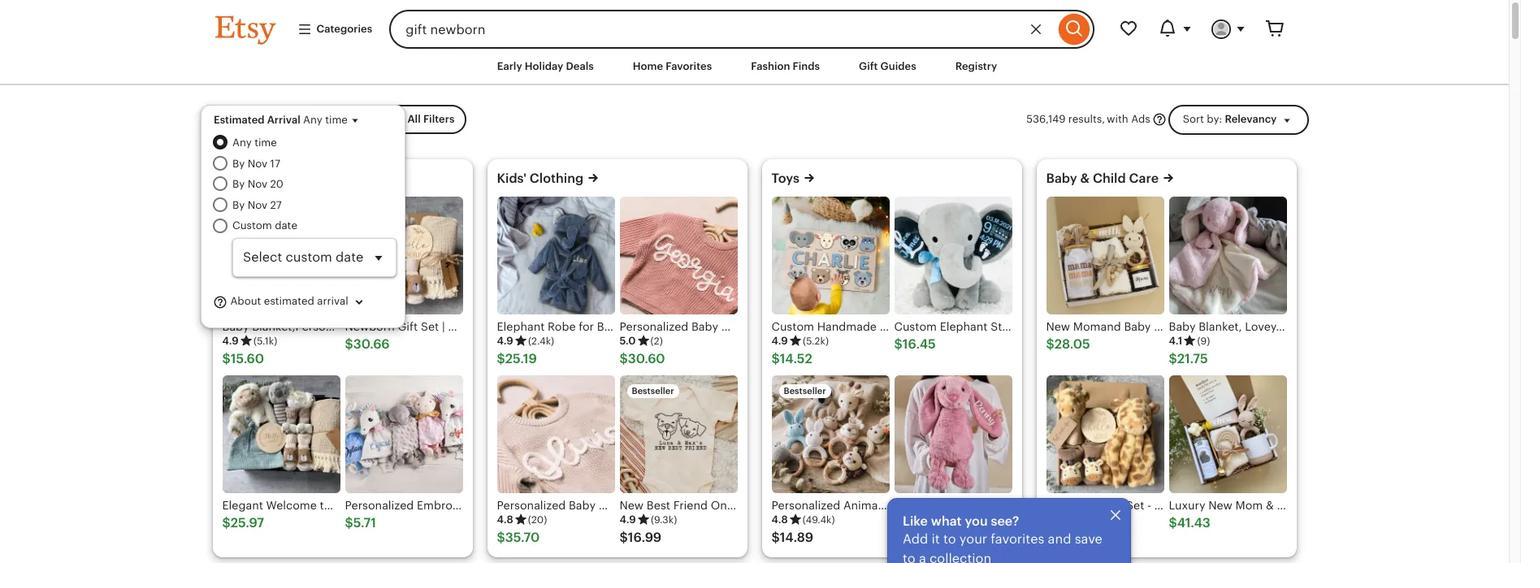 Task type: vqa. For each thing, say whether or not it's contained in the screenshot.
personal to the bottom
no



Task type: locate. For each thing, give the bounding box(es) containing it.
0 vertical spatial nov
[[248, 158, 268, 170]]

nov for 17
[[248, 158, 268, 170]]

holiday
[[525, 60, 564, 72]]

ads
[[1132, 113, 1151, 125]]

0 horizontal spatial bestseller
[[632, 386, 674, 396]]

1 vertical spatial nov
[[248, 178, 268, 191]]

16.45
[[903, 337, 936, 352]]

0 horizontal spatial time
[[255, 137, 277, 149]]

0 vertical spatial by
[[232, 158, 245, 170]]

$ 11.70
[[895, 530, 933, 546]]

$ for 16.99
[[620, 530, 628, 546]]

luxury new mom & baby gift box for women after birth | baby gift basket, postpartum care package, push present, newborn boys, girls, unisex image
[[1169, 376, 1287, 494]]

baby & child care
[[1047, 171, 1159, 186]]

11.70
[[903, 530, 933, 546]]

toys
[[772, 171, 800, 186]]

$ 41.43
[[1169, 516, 1211, 531]]

0 horizontal spatial any
[[232, 137, 252, 149]]

it
[[932, 531, 940, 547]]

4.8 up $ 14.89
[[772, 514, 788, 526]]

menu bar
[[186, 49, 1324, 86]]

30.60
[[628, 351, 666, 367]]

2 bestseller from the left
[[784, 386, 826, 396]]

relevancy
[[1225, 113, 1277, 125]]

4.9 up $ 16.99
[[620, 514, 636, 526]]

2 vertical spatial nov
[[248, 199, 268, 211]]

4.9 up $ 14.52
[[772, 335, 788, 347]]

all filters
[[408, 113, 455, 126]]

early
[[497, 60, 522, 72]]

gift guides
[[859, 60, 917, 72]]

1 by from the top
[[232, 158, 245, 170]]

time up by nov 17
[[255, 137, 277, 149]]

16.99
[[628, 530, 662, 546]]

1 horizontal spatial to
[[944, 531, 957, 547]]

3 4.8 from the left
[[895, 514, 911, 526]]

4.9 up $ 15.60
[[222, 335, 239, 347]]

$ for 14.52
[[772, 351, 780, 367]]

baby blanket,personalized embroidered name,stroller blanket,newborn baby gift ,soft breathable cotton knit, baby shower gift image
[[222, 197, 340, 315]]

home favorites
[[633, 60, 712, 72]]

4.9 for 25.19
[[497, 335, 514, 347]]

select an estimated delivery date option group
[[213, 135, 397, 277]]

$ for 25.19
[[497, 351, 505, 367]]

19.12 link
[[1047, 376, 1165, 532]]

3 nov from the top
[[248, 199, 268, 211]]

any up "any time" link
[[303, 114, 322, 126]]

0 vertical spatial time
[[325, 114, 348, 126]]

(9.3k)
[[651, 515, 677, 526]]

(5.1k)
[[254, 336, 278, 347]]

any
[[303, 114, 322, 126], [232, 137, 252, 149]]

4.8 up $ 11.70
[[895, 514, 911, 526]]

$
[[345, 337, 353, 352], [895, 337, 903, 352], [1047, 337, 1055, 352], [222, 351, 231, 367], [497, 351, 505, 367], [620, 351, 628, 367], [772, 351, 780, 367], [1169, 351, 1178, 367], [222, 516, 231, 531], [345, 516, 353, 531], [1169, 516, 1178, 531], [497, 530, 505, 546], [620, 530, 628, 546], [772, 530, 780, 546], [895, 530, 903, 546]]

Search for anything text field
[[390, 10, 1055, 49]]

2 horizontal spatial 4.8
[[895, 514, 911, 526]]

registry link
[[944, 52, 1010, 81]]

2 vertical spatial by
[[232, 199, 245, 211]]

categories banner
[[186, 0, 1324, 49]]

by nov 17
[[232, 158, 280, 170]]

all filters button
[[378, 105, 467, 135]]

(20)
[[528, 515, 547, 526]]

nov left 20 in the left top of the page
[[248, 178, 268, 191]]

1 vertical spatial by
[[232, 178, 245, 191]]

$ for 5.71
[[345, 516, 353, 531]]

1 nov from the top
[[248, 158, 268, 170]]

2 4.8 from the left
[[772, 514, 788, 526]]

by nov 27 link
[[232, 198, 397, 213]]

custom
[[232, 219, 272, 231]]

what
[[931, 514, 962, 529]]

1 bestseller from the left
[[632, 386, 674, 396]]

nov for 20
[[248, 178, 268, 191]]

0 horizontal spatial to
[[903, 551, 916, 563]]

1 4.8 from the left
[[497, 514, 514, 526]]

$ for 30.66
[[345, 337, 353, 352]]

fashion finds link
[[739, 52, 833, 81]]

2 by from the top
[[232, 178, 245, 191]]

by down by nov 17
[[232, 178, 245, 191]]

4.8 for 11.70
[[895, 514, 911, 526]]

4.8 for 14.89
[[772, 514, 788, 526]]

elephant robe for baby boys, baby bath robe, baby robe with ears, boy baby bathrobe, elephant baby shower gift, elephant baby robe with name image
[[497, 197, 615, 315]]

&
[[1081, 171, 1090, 186]]

about estimated arrival
[[228, 295, 348, 308]]

by nov 17 link
[[232, 156, 397, 172]]

2 nov from the top
[[248, 178, 268, 191]]

home
[[633, 60, 663, 72]]

elegant welcome to the world baby gifts - perfect for baby boys and baby girls image
[[222, 376, 340, 494]]

nov left 17
[[248, 158, 268, 170]]

child
[[1093, 171, 1126, 186]]

any down estimated on the top of page
[[232, 137, 252, 149]]

by down any time
[[232, 158, 245, 170]]

25.19
[[505, 351, 537, 367]]

0 horizontal spatial 4.8
[[497, 514, 514, 526]]

new best friend onesie®, protected by dog onesie®, personalized dog name onesie®, dog name onesie®, baby shower gift, newborn baby gift image
[[620, 376, 738, 494]]

5.0
[[620, 335, 636, 347]]

by up 'custom'
[[232, 199, 245, 211]]

$ 21.75
[[1169, 351, 1209, 367]]

date
[[275, 219, 297, 231]]

bestseller for 14.89
[[784, 386, 826, 396]]

None search field
[[390, 10, 1095, 49]]

like what you see? add it to your favorites and save to a collection
[[903, 514, 1103, 563]]

1 vertical spatial any
[[232, 137, 252, 149]]

14.89
[[780, 530, 814, 546]]

4.8 for 35.70
[[497, 514, 514, 526]]

bestseller down 30.60
[[632, 386, 674, 396]]

sort
[[1183, 113, 1205, 125]]

15.60
[[231, 351, 264, 367]]

nov
[[248, 158, 268, 170], [248, 178, 268, 191], [248, 199, 268, 211]]

$ 14.52
[[772, 351, 813, 367]]

by nov 20 link
[[232, 177, 397, 193]]

536,149 results,
[[1027, 113, 1106, 125]]

nov left 27
[[248, 199, 268, 211]]

1 vertical spatial time
[[255, 137, 277, 149]]

1 horizontal spatial time
[[325, 114, 348, 126]]

5.71
[[353, 516, 376, 531]]

favorites
[[666, 60, 712, 72]]

4.9 up $ 25.19
[[497, 335, 514, 347]]

(9)
[[1198, 336, 1211, 347]]

estimated arrival any time
[[214, 114, 348, 126]]

new baby gift set - ideal for new baby boys or girls - newborn gift box featuring safari animals - perfect for baby showers, welcoming image
[[1047, 376, 1165, 494]]

20
[[270, 178, 284, 191]]

kids' clothing link
[[497, 171, 584, 186]]

nov for 27
[[248, 199, 268, 211]]

categories button
[[285, 15, 385, 44]]

with
[[1107, 113, 1129, 125]]

sort by: relevancy
[[1183, 113, 1277, 125]]

personalized baby sweater: custom name and monogram for your cherished niece image
[[497, 376, 615, 494]]

3 by from the top
[[232, 199, 245, 211]]

see?
[[991, 514, 1020, 529]]

bestseller
[[632, 386, 674, 396], [784, 386, 826, 396]]

time
[[325, 114, 348, 126], [255, 137, 277, 149]]

to right 'it'
[[944, 531, 957, 547]]

any time link
[[232, 135, 397, 151]]

$ for 15.60
[[222, 351, 231, 367]]

4.8 up $ 35.70
[[497, 514, 514, 526]]

by nov 27
[[232, 199, 282, 211]]

categories
[[317, 23, 372, 35]]

guides
[[881, 60, 917, 72]]

early holiday deals
[[497, 60, 594, 72]]

1 horizontal spatial bestseller
[[784, 386, 826, 396]]

bestseller down 14.52
[[784, 386, 826, 396]]

1 horizontal spatial 4.8
[[772, 514, 788, 526]]

personalized baby sweater: exquisitely handcrafted name & monogram | timeless keepsake for baby image
[[620, 197, 738, 315]]

newborn gift set | baby boy and girl gift | baby gift box for newborns | baby shower present image
[[345, 197, 463, 315]]

like
[[903, 514, 928, 529]]

0 vertical spatial to
[[944, 531, 957, 547]]

0 vertical spatial any
[[303, 114, 322, 126]]

time up "any time" link
[[325, 114, 348, 126]]

collection
[[930, 551, 992, 563]]

to left a
[[903, 551, 916, 563]]



Task type: describe. For each thing, give the bounding box(es) containing it.
by nov 20
[[232, 178, 284, 191]]

4.9 for 15.60
[[222, 335, 239, 347]]

$ 28.05
[[1047, 337, 1091, 352]]

estimated
[[214, 114, 265, 126]]

28.05
[[1055, 337, 1091, 352]]

custom handmade name puzzle with animals, personalized birthday gift for kids, christmas gifts for toddlers, unique new baby gift, wood toy image
[[772, 197, 890, 315]]

save
[[1075, 531, 1103, 547]]

$ 25.19
[[497, 351, 537, 367]]

$ for 41.43
[[1169, 516, 1178, 531]]

new momand baby gift bundle postpartum care and baby essentials perfect push present and baby showergift|gender-neutral newborn care package image
[[1047, 197, 1165, 315]]

a
[[919, 551, 927, 563]]

with ads
[[1107, 113, 1151, 125]]

toys link
[[772, 171, 800, 186]]

your
[[960, 531, 988, 547]]

estimated
[[264, 295, 314, 308]]

$ for 28.05
[[1047, 337, 1055, 352]]

$ for 35.70
[[497, 530, 505, 546]]

$ for 16.45
[[895, 337, 903, 352]]

$ 16.45
[[895, 337, 936, 352]]

filters
[[423, 113, 455, 126]]

kids'
[[497, 171, 527, 186]]

17
[[270, 158, 280, 170]]

arrival
[[267, 114, 301, 126]]

about
[[230, 295, 261, 308]]

registry
[[956, 60, 998, 72]]

1 horizontal spatial any
[[303, 114, 322, 126]]

home favorites link
[[621, 52, 724, 81]]

favorites
[[991, 531, 1045, 547]]

fashion finds
[[751, 60, 820, 72]]

by:
[[1207, 113, 1223, 125]]

$ 15.60
[[222, 351, 264, 367]]

4.9 for 14.52
[[772, 335, 788, 347]]

35.70
[[505, 530, 540, 546]]

$ 35.70
[[497, 530, 540, 546]]

536,149
[[1027, 113, 1066, 125]]

kids' clothing
[[497, 171, 584, 186]]

$ for 11.70
[[895, 530, 903, 546]]

$ for 30.60
[[620, 351, 628, 367]]

$ for 14.89
[[772, 530, 780, 546]]

you
[[965, 514, 988, 529]]

(2)
[[651, 336, 663, 347]]

results,
[[1069, 113, 1106, 125]]

$ 25.97
[[222, 516, 264, 531]]

about estimated arrival button
[[213, 287, 379, 318]]

menu bar containing early holiday deals
[[186, 49, 1324, 86]]

$ for 25.97
[[222, 516, 231, 531]]

by for by nov 27
[[232, 199, 245, 211]]

any inside select an estimated delivery date option group
[[232, 137, 252, 149]]

4.1
[[1169, 335, 1183, 347]]

1 vertical spatial to
[[903, 551, 916, 563]]

clothing
[[530, 171, 584, 186]]

and
[[1048, 531, 1072, 547]]

early holiday deals link
[[485, 52, 606, 81]]

(49.4k)
[[803, 515, 835, 526]]

any time
[[232, 137, 277, 149]]

fashion
[[751, 60, 791, 72]]

(5.2k)
[[803, 336, 829, 347]]

finds
[[793, 60, 820, 72]]

41.43
[[1178, 516, 1211, 531]]

personalized animal crochet rattle | baby shower gift | custom wooden baby rattle | crochet rattle toy | newborn gift for christmas image
[[772, 376, 890, 494]]

$ 30.60
[[620, 351, 666, 367]]

by for by nov 17
[[232, 158, 245, 170]]

21.75
[[1178, 351, 1209, 367]]

gift
[[859, 60, 878, 72]]

deals
[[566, 60, 594, 72]]

add
[[903, 531, 929, 547]]

baby
[[1047, 171, 1078, 186]]

baby & child care link
[[1047, 171, 1159, 186]]

bestseller for 16.99
[[632, 386, 674, 396]]

4.9 for 16.99
[[620, 514, 636, 526]]

all
[[408, 113, 421, 126]]

time inside select an estimated delivery date option group
[[255, 137, 277, 149]]

(4)
[[926, 515, 938, 526]]

personalized embroidered baby shower gifts,personalized baby comforter blankets,custom baby shower gifts,baby gifts for new moms,baby gifts image
[[345, 376, 463, 494]]

by for by nov 20
[[232, 178, 245, 191]]

custom elephant stuffed animal - the perfect baby shower and newborn gift, birth announcement, and warm welcome for the new baby image
[[895, 197, 1013, 315]]

14.52
[[780, 351, 813, 367]]

$ for 21.75
[[1169, 351, 1178, 367]]

(2.4k)
[[528, 336, 555, 347]]

$ 16.99
[[620, 530, 662, 546]]

personalised bunny rabbit plush toy,custom embroidered bunny rabbit,monogrammed bunny rabbit plush,bunny soft toy,flower girl proposal gift image
[[895, 376, 1013, 494]]

none search field inside 'categories' banner
[[390, 10, 1095, 49]]

baby blanket, lovey, personalized blanket, security blanket, luvster, new baby, 16" animal lovey, baby shower gift image
[[1169, 197, 1287, 315]]

gift guides link
[[847, 52, 929, 81]]

$ 5.71
[[345, 516, 376, 531]]

19.12
[[1055, 516, 1084, 531]]



